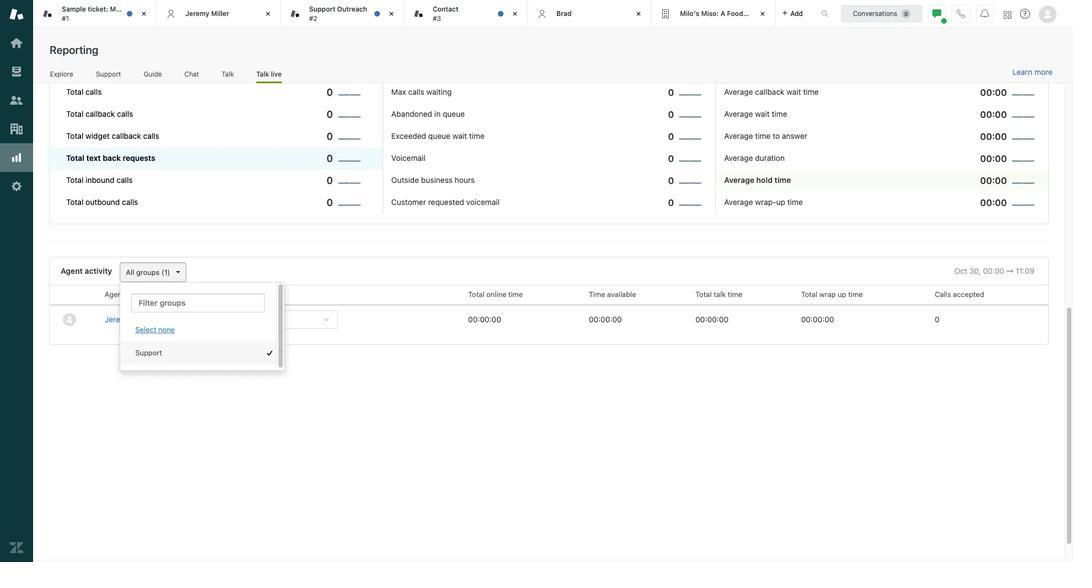 Task type: describe. For each thing, give the bounding box(es) containing it.
talk live link
[[256, 70, 282, 83]]

ticket:
[[88, 5, 108, 13]]

close image inside brad tab
[[634, 8, 645, 19]]

tab containing support outreach
[[281, 0, 404, 28]]

reporting image
[[9, 151, 24, 165]]

learn more link
[[1013, 67, 1053, 77]]

a
[[721, 9, 726, 18]]

main element
[[0, 0, 33, 563]]

learn more
[[1013, 67, 1053, 77]]

admin image
[[9, 179, 24, 194]]

explore link
[[50, 70, 74, 82]]

#1
[[62, 14, 69, 22]]

the
[[128, 5, 139, 13]]

organizations image
[[9, 122, 24, 136]]

get started image
[[9, 36, 24, 50]]

chat
[[184, 70, 199, 78]]

more
[[1035, 67, 1053, 77]]

3 close image from the left
[[510, 8, 521, 19]]

chat link
[[184, 70, 199, 82]]

add
[[791, 9, 803, 17]]

brad tab
[[528, 0, 652, 28]]

#3
[[433, 14, 441, 22]]

learn
[[1013, 67, 1033, 77]]

1 close image from the left
[[386, 8, 397, 19]]

jeremy
[[186, 9, 209, 18]]



Task type: locate. For each thing, give the bounding box(es) containing it.
get help image
[[1021, 9, 1031, 19]]

2 close image from the left
[[634, 8, 645, 19]]

1 horizontal spatial close image
[[634, 8, 645, 19]]

button displays agent's chat status as online. image
[[933, 9, 942, 18]]

sample ticket: meet the ticket #1
[[62, 5, 159, 22]]

0 horizontal spatial close image
[[386, 8, 397, 19]]

tab containing sample ticket: meet the ticket
[[33, 0, 159, 28]]

views image
[[9, 65, 24, 79]]

close image left brad
[[510, 8, 521, 19]]

tab containing contact
[[404, 0, 528, 28]]

miller
[[211, 9, 229, 18]]

support for support outreach #2
[[309, 5, 336, 13]]

brad
[[557, 9, 572, 18]]

1 vertical spatial support
[[96, 70, 121, 78]]

foodlez
[[727, 9, 753, 18]]

contact #3
[[433, 5, 459, 22]]

#2
[[309, 14, 317, 22]]

3 tab from the left
[[404, 0, 528, 28]]

contact
[[433, 5, 459, 13]]

support inside support outreach #2
[[309, 5, 336, 13]]

tab
[[33, 0, 159, 28], [281, 0, 404, 28], [404, 0, 528, 28]]

close image right outreach
[[386, 8, 397, 19]]

close image right meet
[[139, 8, 150, 19]]

add button
[[775, 0, 810, 27]]

talk inside talk live link
[[256, 70, 269, 78]]

1 talk from the left
[[222, 70, 234, 78]]

reporting
[[50, 44, 98, 56]]

milo's miso: a foodlez subsidiary
[[680, 9, 789, 18]]

support
[[309, 5, 336, 13], [96, 70, 121, 78]]

talk left live
[[256, 70, 269, 78]]

milo's
[[680, 9, 700, 18]]

guide link
[[143, 70, 162, 82]]

milo's miso: a foodlez subsidiary tab
[[652, 0, 789, 28]]

support down 'reporting'
[[96, 70, 121, 78]]

close image right foodlez
[[757, 8, 768, 19]]

4 close image from the left
[[757, 8, 768, 19]]

1 horizontal spatial talk
[[256, 70, 269, 78]]

1 horizontal spatial support
[[309, 5, 336, 13]]

talk for talk
[[222, 70, 234, 78]]

2 talk from the left
[[256, 70, 269, 78]]

talk right chat
[[222, 70, 234, 78]]

customers image
[[9, 93, 24, 108]]

2 tab from the left
[[281, 0, 404, 28]]

sample
[[62, 5, 86, 13]]

conversations button
[[841, 5, 923, 22]]

meet
[[110, 5, 126, 13]]

support outreach #2
[[309, 5, 367, 22]]

talk inside talk link
[[222, 70, 234, 78]]

1 tab from the left
[[33, 0, 159, 28]]

zendesk support image
[[9, 7, 24, 22]]

jeremy miller tab
[[157, 0, 281, 28]]

explore
[[50, 70, 73, 78]]

talk live
[[256, 70, 282, 78]]

2 close image from the left
[[262, 8, 273, 19]]

subsidiary
[[755, 9, 789, 18]]

1 close image from the left
[[139, 8, 150, 19]]

talk for talk live
[[256, 70, 269, 78]]

close image left the #2
[[262, 8, 273, 19]]

support up the #2
[[309, 5, 336, 13]]

close image inside milo's miso: a foodlez subsidiary tab
[[757, 8, 768, 19]]

close image left milo's
[[634, 8, 645, 19]]

0 horizontal spatial support
[[96, 70, 121, 78]]

live
[[271, 70, 282, 78]]

jeremy miller
[[186, 9, 229, 18]]

tabs tab list
[[33, 0, 810, 28]]

talk
[[222, 70, 234, 78], [256, 70, 269, 78]]

notifications image
[[981, 9, 990, 18]]

ticket
[[140, 5, 159, 13]]

miso:
[[702, 9, 719, 18]]

close image
[[139, 8, 150, 19], [262, 8, 273, 19], [510, 8, 521, 19], [757, 8, 768, 19]]

zendesk image
[[9, 541, 24, 556]]

0 vertical spatial support
[[309, 5, 336, 13]]

zendesk products image
[[1004, 11, 1012, 18]]

guide
[[144, 70, 162, 78]]

outreach
[[337, 5, 367, 13]]

conversations
[[853, 9, 898, 17]]

support for support
[[96, 70, 121, 78]]

talk link
[[221, 70, 234, 82]]

support link
[[96, 70, 121, 82]]

0 horizontal spatial talk
[[222, 70, 234, 78]]

close image
[[386, 8, 397, 19], [634, 8, 645, 19]]

close image inside jeremy miller "tab"
[[262, 8, 273, 19]]



Task type: vqa. For each thing, say whether or not it's contained in the screenshot.
&
no



